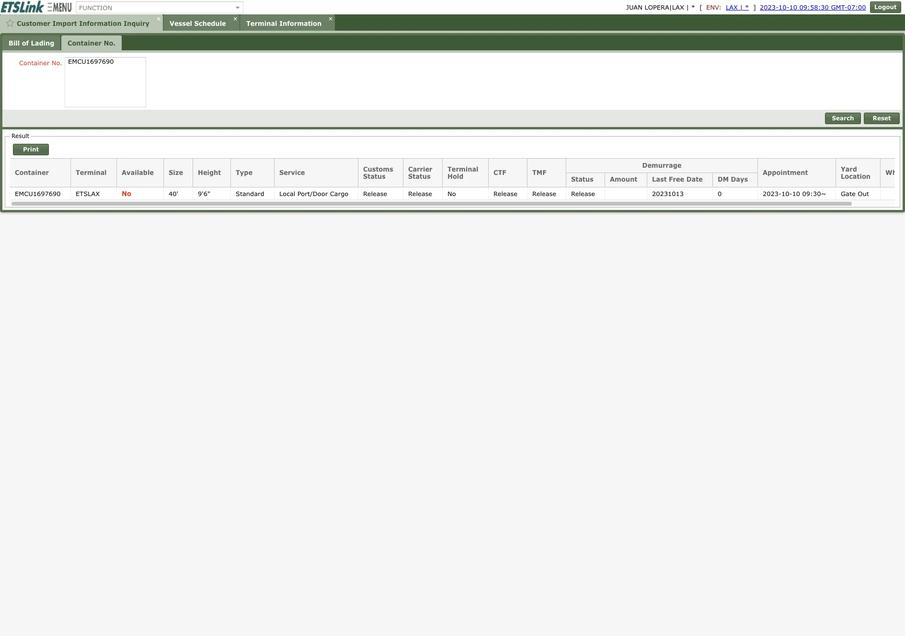 Task type: describe. For each thing, give the bounding box(es) containing it.
logout link
[[871, 1, 902, 13]]

customer
[[17, 20, 50, 27]]

07:00
[[848, 3, 867, 11]]

2 * from the left
[[746, 3, 750, 11]]

1 information from the left
[[79, 20, 122, 27]]

lopera|lax
[[645, 3, 685, 11]]

gmt-
[[832, 3, 848, 11]]

terminal information link
[[240, 14, 335, 31]]

[
[[700, 3, 703, 11]]

2 | from the left
[[741, 3, 743, 11]]

lax
[[726, 3, 738, 11]]

2 information from the left
[[280, 20, 322, 27]]

10-
[[779, 3, 790, 11]]

vessel
[[170, 20, 192, 27]]

customer import information inquiry link
[[0, 14, 163, 31]]



Task type: locate. For each thing, give the bounding box(es) containing it.
*
[[692, 3, 696, 11], [746, 3, 750, 11]]

| right lax
[[741, 3, 743, 11]]

information
[[79, 20, 122, 27], [280, 20, 322, 27]]

information right terminal
[[280, 20, 322, 27]]

09:58:30
[[800, 3, 829, 11]]

schedule
[[194, 20, 226, 27]]

vessel schedule link
[[163, 14, 240, 31]]

information right import on the top left
[[79, 20, 122, 27]]

0 horizontal spatial *
[[692, 3, 696, 11]]

0 horizontal spatial |
[[687, 3, 690, 11]]

1 | from the left
[[687, 3, 690, 11]]

2023-
[[760, 3, 779, 11]]

env:
[[707, 3, 722, 11]]

|
[[687, 3, 690, 11], [741, 3, 743, 11]]

0 horizontal spatial information
[[79, 20, 122, 27]]

1 horizontal spatial information
[[280, 20, 322, 27]]

inquiry
[[124, 20, 150, 27]]

| left [
[[687, 3, 690, 11]]

]
[[754, 3, 757, 11]]

* left [
[[692, 3, 696, 11]]

juan
[[627, 3, 643, 11]]

terminal
[[246, 20, 277, 27]]

terminal information
[[246, 20, 322, 27]]

juan lopera|lax | * [ env: lax | * ] 2023-10-10 09:58:30 gmt-07:00
[[627, 3, 867, 11]]

import
[[53, 20, 77, 27]]

10
[[790, 3, 798, 11]]

1 horizontal spatial *
[[746, 3, 750, 11]]

* left ]
[[746, 3, 750, 11]]

vessel schedule
[[170, 20, 226, 27]]

logout
[[875, 3, 897, 11]]

customer import information inquiry
[[17, 20, 150, 27]]

1 horizontal spatial |
[[741, 3, 743, 11]]

Function text field
[[76, 2, 233, 13]]

1 * from the left
[[692, 3, 696, 11]]



Task type: vqa. For each thing, say whether or not it's contained in the screenshot.
11:12:53
no



